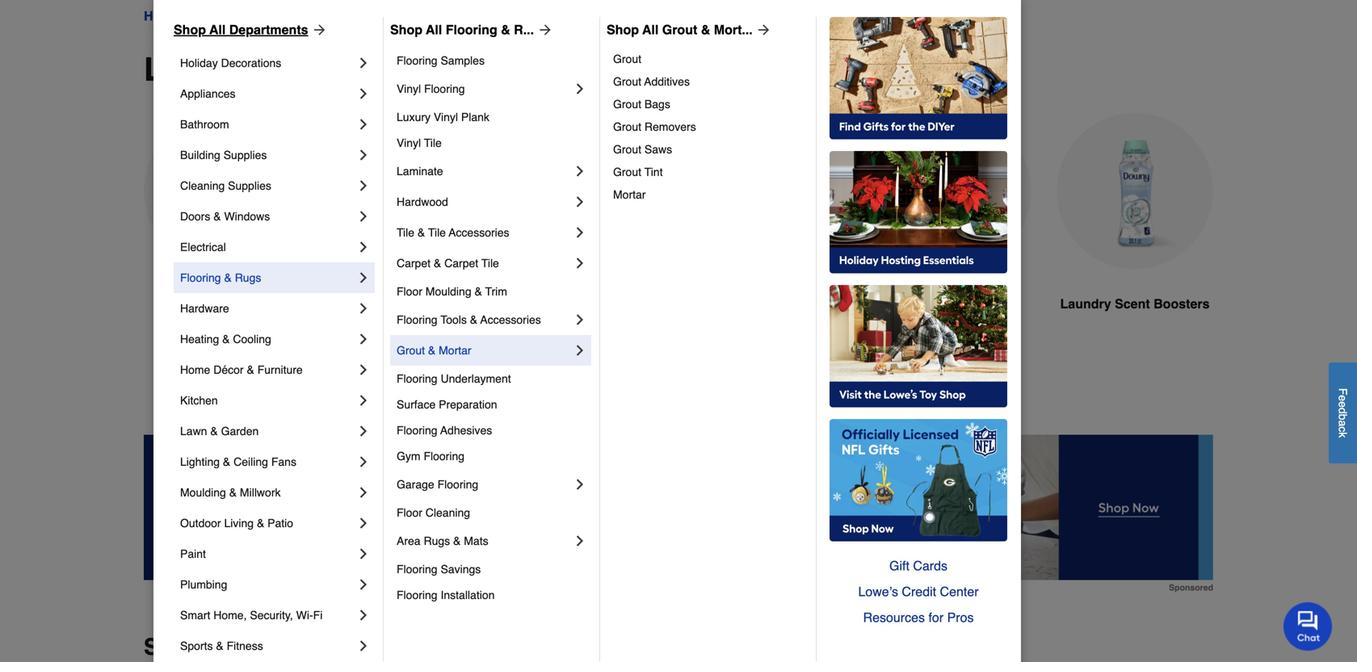 Task type: locate. For each thing, give the bounding box(es) containing it.
1 horizontal spatial carpet
[[445, 257, 479, 270]]

flooring installation
[[397, 589, 495, 602]]

1 vertical spatial cleaning supplies link
[[180, 171, 356, 201]]

3 arrow right image from the left
[[753, 22, 772, 38]]

2 horizontal spatial arrow right image
[[753, 22, 772, 38]]

cards
[[914, 559, 948, 574]]

grout for grout & mortar
[[397, 344, 425, 357]]

0 horizontal spatial carpet
[[397, 257, 431, 270]]

advertisement region
[[144, 435, 1214, 593]]

1 horizontal spatial fabric
[[897, 297, 936, 312]]

saws
[[645, 143, 673, 156]]

grout additives link
[[613, 70, 805, 93]]

1 vertical spatial laundry supplies
[[144, 51, 415, 88]]

e up d at the bottom of page
[[1337, 395, 1350, 402]]

shop inside shop all flooring & r... 'link'
[[390, 22, 423, 37]]

chevron right image for moulding & millwork
[[356, 485, 372, 501]]

fans
[[271, 456, 297, 469]]

cleaning supplies link up windows on the top left of the page
[[180, 171, 356, 201]]

arrow right image up holiday decorations link
[[308, 22, 328, 38]]

1 vertical spatial accessories
[[481, 314, 541, 327]]

moulding & millwork
[[180, 487, 281, 500]]

flooring & rugs link
[[180, 263, 356, 293]]

shop up holiday
[[174, 22, 206, 37]]

vinyl down luxury
[[397, 137, 421, 150]]

all inside 'link'
[[426, 22, 442, 37]]

1 horizontal spatial rugs
[[424, 535, 450, 548]]

laundry for green container of gain laundry detergent. image
[[165, 297, 216, 312]]

washing machine cleaners link
[[692, 113, 849, 372]]

fabric for fabric fresheners
[[897, 297, 936, 312]]

grout down fabric softeners
[[397, 344, 425, 357]]

lowe's credit center link
[[830, 580, 1008, 605]]

3 all from the left
[[643, 22, 659, 37]]

flooring & rugs
[[180, 272, 261, 285]]

& right doors
[[214, 210, 221, 223]]

scent
[[1115, 297, 1151, 312]]

2 fabric from the left
[[897, 297, 936, 312]]

moulding & millwork link
[[180, 478, 356, 508]]

2 all from the left
[[426, 22, 442, 37]]

vinyl up luxury
[[397, 82, 421, 95]]

grout for grout removers
[[613, 120, 642, 133]]

fabric left softeners
[[354, 297, 393, 312]]

chevron right image for garage flooring
[[572, 477, 588, 493]]

flooring down the flooring savings
[[397, 589, 438, 602]]

laundry scent boosters link
[[1057, 113, 1214, 353]]

grout & mortar
[[397, 344, 472, 357]]

lighting & ceiling fans link
[[180, 447, 356, 478]]

chevron right image for doors & windows
[[356, 209, 372, 225]]

cleaning up holiday decorations
[[194, 8, 249, 23]]

1 arrow right image from the left
[[308, 22, 328, 38]]

resources for pros link
[[830, 605, 1008, 631]]

chevron right image for electrical
[[356, 239, 372, 255]]

arrow right image for shop all departments
[[308, 22, 328, 38]]

0 vertical spatial cleaning supplies
[[194, 8, 306, 23]]

fresheners
[[939, 297, 1009, 312]]

chevron right image for lighting & ceiling fans
[[356, 454, 372, 470]]

chevron right image
[[356, 55, 372, 71], [572, 81, 588, 97], [356, 86, 372, 102], [356, 116, 372, 133], [356, 147, 372, 163], [572, 163, 588, 179], [356, 178, 372, 194], [356, 209, 372, 225], [572, 225, 588, 241], [356, 270, 372, 286], [572, 312, 588, 328], [356, 331, 372, 348], [572, 343, 588, 359], [572, 477, 588, 493], [356, 485, 372, 501], [356, 516, 372, 532], [572, 533, 588, 550], [356, 639, 372, 655]]

chevron right image for flooring tools & accessories
[[572, 312, 588, 328]]

flooring up 'vinyl flooring'
[[397, 54, 438, 67]]

bottle of downy laundry scent booster. image
[[1057, 113, 1214, 269]]

shop for shop all departments
[[174, 22, 206, 37]]

& up the flooring underlayment
[[428, 344, 436, 357]]

all up 'flooring samples'
[[426, 22, 442, 37]]

chat invite button image
[[1284, 602, 1334, 652]]

laundry left scent
[[1061, 297, 1112, 312]]

savings
[[441, 563, 481, 576]]

luxury
[[397, 111, 431, 124]]

1 vertical spatial cleaning
[[180, 179, 225, 192]]

0 horizontal spatial rugs
[[235, 272, 261, 285]]

tools
[[441, 314, 467, 327]]

chevron right image for carpet & carpet tile
[[572, 255, 588, 272]]

0 horizontal spatial mortar
[[439, 344, 472, 357]]

& left trim
[[475, 285, 482, 298]]

grout bags link
[[613, 93, 805, 116]]

1 horizontal spatial shop
[[390, 22, 423, 37]]

removers
[[645, 120, 696, 133], [601, 297, 664, 312]]

moulding down carpet & carpet tile
[[426, 285, 472, 298]]

mortar inside mortar link
[[613, 188, 646, 201]]

1 vertical spatial cleaning supplies
[[180, 179, 271, 192]]

grout up grout additives
[[613, 53, 642, 65]]

all for grout
[[643, 22, 659, 37]]

shop inside shop all grout & mort... link
[[607, 22, 639, 37]]

lighting & ceiling fans
[[180, 456, 297, 469]]

boosters
[[1154, 297, 1210, 312]]

a
[[1337, 421, 1350, 427]]

floor up area on the left of page
[[397, 507, 423, 520]]

orange box of tide washing machine cleaner. image
[[692, 113, 849, 269]]

floor down carpet & carpet tile
[[397, 285, 423, 298]]

appliances link
[[180, 78, 356, 109]]

arrow right image
[[308, 22, 328, 38], [534, 22, 554, 38], [753, 22, 772, 38]]

electrical
[[180, 241, 226, 254]]

1 horizontal spatial arrow right image
[[534, 22, 554, 38]]

flooring up luxury vinyl plank
[[424, 82, 465, 95]]

grout down grout bags in the top left of the page
[[613, 120, 642, 133]]

chevron right image for laminate
[[572, 163, 588, 179]]

resources
[[864, 611, 925, 626]]

chevron right image for plumbing
[[356, 577, 372, 593]]

flooring down surface on the bottom of the page
[[397, 424, 438, 437]]

e up b
[[1337, 402, 1350, 408]]

resources for pros
[[864, 611, 974, 626]]

shop up 'flooring samples'
[[390, 22, 423, 37]]

decorations
[[221, 57, 282, 70]]

flooring adhesives
[[397, 424, 492, 437]]

cleaning up area rugs & mats
[[426, 507, 470, 520]]

& left "cooling"
[[222, 333, 230, 346]]

chevron right image for home décor & furniture
[[356, 362, 372, 378]]

laundry up heating
[[165, 297, 216, 312]]

laundry for bottle of downy laundry scent booster. image
[[1061, 297, 1112, 312]]

2 carpet from the left
[[445, 257, 479, 270]]

0 horizontal spatial moulding
[[180, 487, 226, 500]]

machine
[[773, 297, 825, 312]]

lowe's credit center
[[859, 585, 979, 600]]

grout left the tint
[[613, 166, 642, 179]]

grout up grout link
[[663, 22, 698, 37]]

1 fabric from the left
[[354, 297, 393, 312]]

carpet & carpet tile
[[397, 257, 499, 270]]

0 vertical spatial floor
[[397, 285, 423, 298]]

accessories down trim
[[481, 314, 541, 327]]

mortar
[[613, 188, 646, 201], [439, 344, 472, 357]]

floor moulding & trim
[[397, 285, 508, 298]]

hardwood
[[397, 196, 448, 209]]

washing
[[716, 297, 769, 312]]

grout bags
[[613, 98, 671, 111]]

1 shop from the left
[[174, 22, 206, 37]]

cleaning supplies up "doors & windows"
[[180, 179, 271, 192]]

laundry supplies
[[320, 8, 420, 23], [144, 51, 415, 88]]

vinyl
[[397, 82, 421, 95], [434, 111, 458, 124], [397, 137, 421, 150]]

all
[[209, 22, 226, 37], [426, 22, 442, 37], [643, 22, 659, 37]]

supplies down bathroom link
[[224, 149, 267, 162]]

electrical link
[[180, 232, 356, 263]]

cleaning supplies link up decorations
[[194, 6, 306, 26]]

0 vertical spatial home
[[144, 8, 180, 23]]

1 all from the left
[[209, 22, 226, 37]]

0 horizontal spatial shop
[[174, 22, 206, 37]]

security,
[[250, 609, 293, 622]]

all up grout additives
[[643, 22, 659, 37]]

trim
[[485, 285, 508, 298]]

mortar up the flooring underlayment
[[439, 344, 472, 357]]

arrow right image inside the shop all departments link
[[308, 22, 328, 38]]

chevron right image for kitchen
[[356, 393, 372, 409]]

cleaning down building
[[180, 179, 225, 192]]

arrow right image up flooring samples link
[[534, 22, 554, 38]]

cleaning
[[194, 8, 249, 23], [180, 179, 225, 192], [426, 507, 470, 520]]

laundry right trim
[[511, 297, 562, 312]]

accessories
[[449, 226, 510, 239], [481, 314, 541, 327]]

flooring up surface on the bottom of the page
[[397, 373, 438, 386]]

chevron right image
[[572, 194, 588, 210], [356, 239, 372, 255], [572, 255, 588, 272], [356, 301, 372, 317], [356, 362, 372, 378], [356, 393, 372, 409], [356, 424, 372, 440], [356, 454, 372, 470], [356, 546, 372, 563], [356, 577, 372, 593], [356, 608, 372, 624]]

0 horizontal spatial arrow right image
[[308, 22, 328, 38]]

flooring up floor cleaning
[[438, 478, 479, 491]]

flooring down flooring adhesives
[[424, 450, 465, 463]]

0 horizontal spatial all
[[209, 22, 226, 37]]

shop
[[144, 635, 200, 661]]

fabric
[[354, 297, 393, 312], [897, 297, 936, 312]]

grout up grout bags in the top left of the page
[[613, 75, 642, 88]]

carpet up "floor moulding & trim"
[[445, 257, 479, 270]]

1 vertical spatial home
[[180, 364, 210, 377]]

fabric softeners
[[354, 297, 456, 312]]

gym
[[397, 450, 421, 463]]

bags
[[645, 98, 671, 111]]

home for home décor & furniture
[[180, 364, 210, 377]]

doors & windows link
[[180, 201, 356, 232]]

appliances
[[180, 87, 236, 100]]

carpet up fabric softeners
[[397, 257, 431, 270]]

2 arrow right image from the left
[[534, 22, 554, 38]]

1 horizontal spatial mortar
[[613, 188, 646, 201]]

moulding up the outdoor
[[180, 487, 226, 500]]

mats
[[464, 535, 489, 548]]

1 horizontal spatial all
[[426, 22, 442, 37]]

fabric inside "link"
[[897, 297, 936, 312]]

grout tint
[[613, 166, 663, 179]]

grout saws
[[613, 143, 673, 156]]

gym flooring link
[[397, 444, 588, 470]]

fabric left fresheners
[[897, 297, 936, 312]]

tile up carpet & carpet tile
[[428, 226, 446, 239]]

0 vertical spatial removers
[[645, 120, 696, 133]]

rugs up detergent
[[235, 272, 261, 285]]

vinyl left plank
[[434, 111, 458, 124]]

1 horizontal spatial moulding
[[426, 285, 472, 298]]

2 shop from the left
[[390, 22, 423, 37]]

blue bottle of downy fabric softener. image
[[327, 113, 483, 269]]

0 vertical spatial accessories
[[449, 226, 510, 239]]

& right sports
[[216, 640, 224, 653]]

departments
[[229, 22, 308, 37]]

floor
[[397, 285, 423, 298], [397, 507, 423, 520]]

3 shop from the left
[[607, 22, 639, 37]]

flooring adhesives link
[[397, 418, 588, 444]]

chevron right image for bathroom
[[356, 116, 372, 133]]

removers right stain
[[601, 297, 664, 312]]

arrow right image up grout link
[[753, 22, 772, 38]]

0 vertical spatial mortar
[[613, 188, 646, 201]]

gift
[[890, 559, 910, 574]]

1 vertical spatial moulding
[[180, 487, 226, 500]]

chevron right image for building supplies
[[356, 147, 372, 163]]

1 vertical spatial mortar
[[439, 344, 472, 357]]

2 horizontal spatial all
[[643, 22, 659, 37]]

2 horizontal spatial shop
[[607, 22, 639, 37]]

chevron right image for hardwood
[[572, 194, 588, 210]]

flooring
[[446, 22, 498, 37], [397, 54, 438, 67], [424, 82, 465, 95], [180, 272, 221, 285], [397, 314, 438, 327], [397, 373, 438, 386], [397, 424, 438, 437], [424, 450, 465, 463], [438, 478, 479, 491], [397, 563, 438, 576], [397, 589, 438, 602]]

shop
[[174, 22, 206, 37], [390, 22, 423, 37], [607, 22, 639, 37]]

1 vertical spatial floor
[[397, 507, 423, 520]]

grout left bags
[[613, 98, 642, 111]]

grout inside "link"
[[613, 143, 642, 156]]

2 vertical spatial vinyl
[[397, 137, 421, 150]]

all up holiday decorations
[[209, 22, 226, 37]]

cleaning supplies up decorations
[[194, 8, 306, 23]]

0 horizontal spatial home
[[144, 8, 180, 23]]

arrow right image inside shop all flooring & r... 'link'
[[534, 22, 554, 38]]

fabric for fabric softeners
[[354, 297, 393, 312]]

1 floor from the top
[[397, 285, 423, 298]]

shop up grout additives
[[607, 22, 639, 37]]

& left ceiling on the left bottom of the page
[[223, 456, 231, 469]]

laminate link
[[397, 156, 572, 187]]

grout up 'grout tint'
[[613, 143, 642, 156]]

tile up floor moulding & trim link
[[482, 257, 499, 270]]

laundry detergent link
[[144, 113, 301, 353]]

arrow right image for shop all grout & mort...
[[753, 22, 772, 38]]

& right décor
[[247, 364, 254, 377]]

laundry for white bottle of shout stain remover. image
[[511, 297, 562, 312]]

shop all flooring & r... link
[[390, 20, 554, 40]]

building
[[180, 149, 221, 162]]

doors & windows
[[180, 210, 270, 223]]

mortar down 'grout tint'
[[613, 188, 646, 201]]

décor
[[214, 364, 244, 377]]

arrow right image for shop all flooring & r...
[[534, 22, 554, 38]]

0 vertical spatial cleaning supplies link
[[194, 6, 306, 26]]

vinyl tile
[[397, 137, 442, 150]]

2 floor from the top
[[397, 507, 423, 520]]

1 horizontal spatial home
[[180, 364, 210, 377]]

rugs right area on the left of page
[[424, 535, 450, 548]]

0 horizontal spatial fabric
[[354, 297, 393, 312]]

white bottle of shout stain remover. image
[[509, 113, 666, 270]]

shop inside the shop all departments link
[[174, 22, 206, 37]]

accessories down hardwood link
[[449, 226, 510, 239]]

removers up saws
[[645, 120, 696, 133]]

floor for floor cleaning
[[397, 507, 423, 520]]

cleaning supplies link
[[194, 6, 306, 26], [180, 171, 356, 201]]

rugs
[[235, 272, 261, 285], [424, 535, 450, 548]]

mortar link
[[613, 183, 805, 206]]

0 vertical spatial rugs
[[235, 272, 261, 285]]

arrow right image inside shop all grout & mort... link
[[753, 22, 772, 38]]

grout for grout tint
[[613, 166, 642, 179]]

0 vertical spatial vinyl
[[397, 82, 421, 95]]

garden
[[221, 425, 259, 438]]



Task type: vqa. For each thing, say whether or not it's contained in the screenshot.
Kitchen's chevron right icon
yes



Task type: describe. For each thing, give the bounding box(es) containing it.
& left patio
[[257, 517, 265, 530]]

flooring underlayment
[[397, 373, 511, 386]]

patio
[[268, 517, 293, 530]]

shop all flooring & r...
[[390, 22, 534, 37]]

accessories for tile & tile accessories
[[449, 226, 510, 239]]

holiday hosting essentials. image
[[830, 151, 1008, 274]]

supplies inside 'link'
[[224, 149, 267, 162]]

shop for shop all grout & mort...
[[607, 22, 639, 37]]

smart home, security, wi-fi
[[180, 609, 323, 622]]

flooring samples
[[397, 54, 485, 67]]

vinyl for vinyl tile
[[397, 137, 421, 150]]

hardwood link
[[397, 187, 572, 217]]

c
[[1337, 427, 1350, 433]]

b
[[1337, 414, 1350, 421]]

shop by brand
[[144, 635, 305, 661]]

chevron right image for grout & mortar
[[572, 343, 588, 359]]

holiday decorations
[[180, 57, 282, 70]]

plumbing link
[[180, 570, 356, 601]]

paint
[[180, 548, 206, 561]]

grout tint link
[[613, 161, 805, 183]]

floor cleaning link
[[397, 500, 588, 526]]

smart home, security, wi-fi link
[[180, 601, 356, 631]]

grout for grout bags
[[613, 98, 642, 111]]

flooring down electrical
[[180, 272, 221, 285]]

& right lawn
[[210, 425, 218, 438]]

floor for floor moulding & trim
[[397, 285, 423, 298]]

installation
[[441, 589, 495, 602]]

cooling
[[233, 333, 271, 346]]

fabric fresheners
[[897, 297, 1009, 312]]

credit
[[902, 585, 937, 600]]

& down hardwood
[[418, 226, 425, 239]]

holiday
[[180, 57, 218, 70]]

outdoor living & patio link
[[180, 508, 356, 539]]

windows
[[224, 210, 270, 223]]

chevron right image for smart home, security, wi-fi
[[356, 608, 372, 624]]

1 e from the top
[[1337, 395, 1350, 402]]

heating
[[180, 333, 219, 346]]

green container of gain laundry detergent. image
[[144, 113, 301, 269]]

d
[[1337, 408, 1350, 414]]

floor moulding & trim link
[[397, 279, 588, 305]]

chevron right image for holiday decorations
[[356, 55, 372, 71]]

& left millwork
[[229, 487, 237, 500]]

cleaning supplies for top cleaning supplies link
[[194, 8, 306, 23]]

tile & tile accessories
[[397, 226, 510, 239]]

tile down luxury vinyl plank
[[424, 137, 442, 150]]

supplies down the laundry supplies link
[[280, 51, 415, 88]]

fabric softeners link
[[327, 113, 483, 353]]

grout for grout saws
[[613, 143, 642, 156]]

flooring installation link
[[397, 583, 588, 609]]

softeners
[[396, 297, 456, 312]]

& right tools
[[470, 314, 478, 327]]

shop all departments
[[174, 22, 308, 37]]

vinyl flooring
[[397, 82, 465, 95]]

tile inside 'link'
[[482, 257, 499, 270]]

supplies up 'flooring samples'
[[371, 8, 420, 23]]

1 vertical spatial rugs
[[424, 535, 450, 548]]

shop for shop all flooring & r...
[[390, 22, 423, 37]]

laundry detergent
[[165, 297, 280, 312]]

flooring savings
[[397, 563, 481, 576]]

cleaners
[[743, 316, 798, 331]]

supplies up holiday decorations link
[[252, 8, 306, 23]]

f e e d b a c k
[[1337, 389, 1350, 438]]

0 vertical spatial cleaning
[[194, 8, 249, 23]]

kitchen
[[180, 394, 218, 407]]

all for flooring
[[426, 22, 442, 37]]

grout for grout additives
[[613, 75, 642, 88]]

2 vertical spatial cleaning
[[426, 507, 470, 520]]

vinyl for vinyl flooring
[[397, 82, 421, 95]]

chevron right image for hardware
[[356, 301, 372, 317]]

smart
[[180, 609, 210, 622]]

pros
[[948, 611, 974, 626]]

k
[[1337, 433, 1350, 438]]

laundry stain removers
[[511, 297, 664, 312]]

home for home
[[144, 8, 180, 23]]

officially licensed n f l gifts. shop now. image
[[830, 419, 1008, 542]]

tile down hardwood
[[397, 226, 415, 239]]

grout saws link
[[613, 138, 805, 161]]

grout additives
[[613, 75, 690, 88]]

chevron right image for heating & cooling
[[356, 331, 372, 348]]

millwork
[[240, 487, 281, 500]]

luxury vinyl plank link
[[397, 104, 588, 130]]

& up "floor moulding & trim"
[[434, 257, 442, 270]]

find gifts for the diyer. image
[[830, 17, 1008, 140]]

lawn
[[180, 425, 207, 438]]

r...
[[514, 22, 534, 37]]

chevron right image for appliances
[[356, 86, 372, 102]]

chevron right image for area rugs & mats
[[572, 533, 588, 550]]

garage flooring link
[[397, 470, 572, 500]]

center
[[940, 585, 979, 600]]

fitness
[[227, 640, 263, 653]]

1 vertical spatial removers
[[601, 297, 664, 312]]

1 vertical spatial vinyl
[[434, 111, 458, 124]]

& up laundry detergent
[[224, 272, 232, 285]]

grout removers link
[[613, 116, 805, 138]]

grout for grout
[[613, 53, 642, 65]]

brand
[[239, 635, 305, 661]]

ceiling
[[234, 456, 268, 469]]

lawn & garden
[[180, 425, 259, 438]]

hardware link
[[180, 293, 356, 324]]

chevron right image for sports & fitness
[[356, 639, 372, 655]]

carpet & carpet tile link
[[397, 248, 572, 279]]

detergent
[[219, 297, 280, 312]]

0 vertical spatial laundry supplies
[[320, 8, 420, 23]]

additives
[[645, 75, 690, 88]]

visit the lowe's toy shop. image
[[830, 285, 1008, 408]]

wi-
[[296, 609, 313, 622]]

sports
[[180, 640, 213, 653]]

flooring down softeners
[[397, 314, 438, 327]]

doors
[[180, 210, 210, 223]]

home décor & furniture link
[[180, 355, 356, 386]]

chevron right image for tile & tile accessories
[[572, 225, 588, 241]]

paint link
[[180, 539, 356, 570]]

plank
[[461, 111, 490, 124]]

shop all grout & mort... link
[[607, 20, 772, 40]]

laundry down shop all departments
[[144, 51, 271, 88]]

tint
[[645, 166, 663, 179]]

flooring up samples
[[446, 22, 498, 37]]

blue spray bottle of febreze fabric freshener. image
[[875, 113, 1031, 270]]

laminate
[[397, 165, 443, 178]]

chevron right image for flooring & rugs
[[356, 270, 372, 286]]

flooring tools & accessories link
[[397, 305, 572, 335]]

flooring down area on the left of page
[[397, 563, 438, 576]]

& left mats in the bottom of the page
[[453, 535, 461, 548]]

mortar inside grout & mortar link
[[439, 344, 472, 357]]

supplies up windows on the top left of the page
[[228, 179, 271, 192]]

laundry right departments
[[320, 8, 367, 23]]

2 e from the top
[[1337, 402, 1350, 408]]

1 carpet from the left
[[397, 257, 431, 270]]

flooring tools & accessories
[[397, 314, 541, 327]]

washing machine cleaners
[[716, 297, 825, 331]]

& left 'mort...' at the right top of page
[[701, 22, 711, 37]]

home link
[[144, 6, 180, 26]]

cleaning supplies for the bottom cleaning supplies link
[[180, 179, 271, 192]]

accessories for flooring tools & accessories
[[481, 314, 541, 327]]

& left "r..."
[[501, 22, 511, 37]]

chevron right image for vinyl flooring
[[572, 81, 588, 97]]

stain
[[566, 297, 598, 312]]

chevron right image for paint
[[356, 546, 372, 563]]

laundry scent boosters
[[1061, 297, 1210, 312]]

grout link
[[613, 48, 805, 70]]

furniture
[[258, 364, 303, 377]]

bathroom link
[[180, 109, 356, 140]]

chevron right image for cleaning supplies
[[356, 178, 372, 194]]

0 vertical spatial moulding
[[426, 285, 472, 298]]

chevron right image for lawn & garden
[[356, 424, 372, 440]]

garage flooring
[[397, 478, 479, 491]]

chevron right image for outdoor living & patio
[[356, 516, 372, 532]]

all for departments
[[209, 22, 226, 37]]



